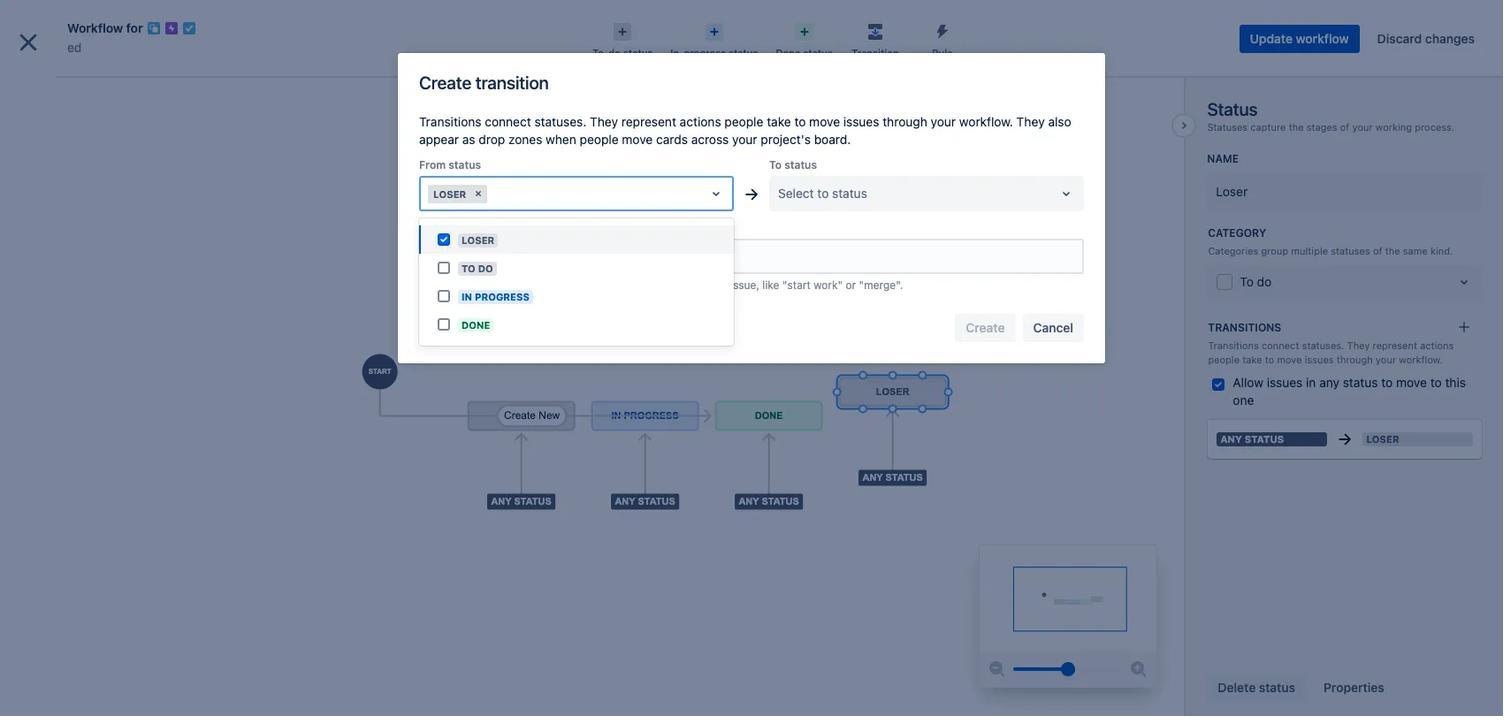 Task type: vqa. For each thing, say whether or not it's contained in the screenshot.
Chat Notifications
no



Task type: locate. For each thing, give the bounding box(es) containing it.
0 vertical spatial name
[[1207, 152, 1239, 165]]

"start
[[783, 279, 811, 292]]

your down do
[[473, 279, 495, 292]]

open image up create transition icon
[[1454, 272, 1475, 293]]

2 horizontal spatial take
[[1243, 354, 1262, 365]]

do for to
[[1257, 275, 1272, 290]]

Zoom level range field
[[1014, 652, 1123, 687]]

create banner
[[0, 0, 1503, 50]]

done inside popup button
[[776, 47, 801, 58]]

workflow. left also
[[959, 114, 1013, 129]]

1 vertical spatial ed
[[53, 77, 68, 92]]

loser up to do
[[462, 234, 495, 246]]

status
[[623, 47, 653, 58], [729, 47, 758, 58], [803, 47, 833, 58], [449, 158, 481, 172], [785, 158, 817, 172], [832, 186, 867, 201], [1343, 375, 1378, 390], [1259, 680, 1296, 695]]

issues up in
[[1305, 354, 1334, 365]]

transition
[[475, 73, 549, 93], [498, 279, 545, 292]]

0 vertical spatial do
[[609, 47, 621, 58]]

represent inside transitions connect statuses. they represent actions people take to move issues through your workflow. they also appear as drop zones when people move cards across your project's board.
[[622, 114, 676, 129]]

clear image
[[472, 187, 486, 201]]

connect
[[485, 114, 531, 129], [1262, 340, 1300, 351]]

0 vertical spatial open image
[[1056, 183, 1077, 204]]

of for category
[[1373, 245, 1383, 256]]

0 horizontal spatial an
[[563, 279, 575, 292]]

zoom in image
[[1129, 659, 1150, 680]]

to
[[769, 158, 782, 172], [462, 263, 476, 274], [1240, 275, 1254, 290]]

create up appear
[[419, 73, 471, 93]]

to down categories
[[1240, 275, 1254, 290]]

issues inside transitions connect statuses. they represent actions people take to move issues through your workflow. they also appear as drop zones when people move cards across your project's board.
[[844, 114, 879, 129]]

0 vertical spatial of
[[1340, 121, 1350, 133]]

1 horizontal spatial open image
[[1454, 272, 1475, 293]]

statuses. up any
[[1302, 340, 1345, 351]]

0 horizontal spatial done
[[462, 319, 490, 331]]

people right action
[[611, 279, 645, 292]]

an
[[563, 279, 575, 292], [716, 279, 728, 292]]

2 vertical spatial transitions
[[1208, 340, 1259, 351]]

name
[[1207, 152, 1239, 165], [419, 221, 449, 234], [441, 279, 470, 292]]

actions up "across"
[[680, 114, 721, 129]]

transitions
[[419, 114, 482, 129], [1208, 321, 1282, 335], [1208, 340, 1259, 351]]

transitions up appear
[[419, 114, 482, 129]]

connect up drop
[[485, 114, 531, 129]]

delete status
[[1218, 680, 1296, 695]]

1 horizontal spatial they
[[1017, 114, 1045, 129]]

connect up "allow"
[[1262, 340, 1300, 351]]

of inside status statuses capture the stages of your working process.
[[1340, 121, 1350, 133]]

0 horizontal spatial as
[[462, 132, 475, 147]]

1 horizontal spatial an
[[716, 279, 728, 292]]

status inside allow issues in any status to move to this one
[[1343, 375, 1378, 390]]

to
[[795, 114, 806, 129], [818, 186, 829, 201], [673, 279, 683, 292], [1265, 354, 1275, 365], [1382, 375, 1393, 390], [1431, 375, 1442, 390]]

1 horizontal spatial take
[[767, 114, 791, 129]]

also
[[1048, 114, 1072, 129]]

0 horizontal spatial take
[[648, 279, 670, 292]]

capture
[[1251, 121, 1286, 133]]

through for transitions connect statuses. they represent actions people take to move issues through your workflow. they also appear as drop zones when people move cards across your project's board.
[[883, 114, 928, 129]]

1 vertical spatial statuses.
[[1302, 340, 1345, 351]]

From status text field
[[491, 185, 494, 203]]

move
[[809, 114, 840, 129], [622, 132, 653, 147], [686, 279, 713, 292], [1277, 354, 1302, 365], [1396, 375, 1427, 390]]

1 vertical spatial as
[[548, 279, 560, 292]]

2 horizontal spatial they
[[1347, 340, 1370, 351]]

status
[[1207, 99, 1258, 119], [1245, 433, 1284, 445]]

work"
[[814, 279, 843, 292]]

0 horizontal spatial connect
[[485, 114, 531, 129]]

through inside transitions connect statuses. they represent actions people take to move issues through your workflow. they also appear as drop zones when people move cards across your project's board.
[[883, 114, 928, 129]]

do inside popup button
[[609, 47, 621, 58]]

1 vertical spatial open image
[[1454, 272, 1475, 293]]

0 vertical spatial workflow.
[[959, 114, 1013, 129]]

open image down also
[[1056, 183, 1077, 204]]

1 vertical spatial done
[[462, 319, 490, 331]]

represent up allow issues in any status to move to this one
[[1373, 340, 1418, 351]]

status right delete
[[1259, 680, 1296, 695]]

0 horizontal spatial create
[[419, 73, 471, 93]]

1 vertical spatial the
[[1386, 245, 1401, 256]]

through down transition
[[883, 114, 928, 129]]

1 horizontal spatial through
[[1337, 354, 1373, 365]]

your inside status statuses capture the stages of your working process.
[[1353, 121, 1373, 133]]

rule button
[[909, 18, 976, 60]]

1 vertical spatial workflow.
[[1399, 354, 1443, 365]]

0 vertical spatial actions
[[680, 114, 721, 129]]

0 horizontal spatial to
[[462, 263, 476, 274]]

done right in-progress status
[[776, 47, 801, 58]]

of right stages
[[1340, 121, 1350, 133]]

of right statuses
[[1373, 245, 1383, 256]]

0 horizontal spatial of
[[1340, 121, 1350, 133]]

through inside transitions connect statuses. they represent actions people take to move issues through your workflow.
[[1337, 354, 1373, 365]]

0 horizontal spatial they
[[590, 114, 618, 129]]

your left working
[[1353, 121, 1373, 133]]

allow issues in any status to move to this one
[[1233, 375, 1466, 408]]

take right action
[[648, 279, 670, 292]]

statuses
[[1331, 245, 1371, 256]]

0 horizontal spatial actions
[[680, 114, 721, 129]]

status up select
[[785, 158, 817, 172]]

1 vertical spatial take
[[648, 279, 670, 292]]

any
[[1221, 433, 1242, 445]]

workflow
[[1296, 31, 1349, 46]]

people right when
[[580, 132, 619, 147]]

0 horizontal spatial statuses.
[[535, 114, 587, 129]]

status right any
[[1343, 375, 1378, 390]]

the
[[1289, 121, 1304, 133], [1386, 245, 1401, 256]]

transitions inside transitions connect statuses. they represent actions people take to move issues through your workflow. they also appear as drop zones when people move cards across your project's board.
[[419, 114, 482, 129]]

1 horizontal spatial of
[[1373, 245, 1383, 256]]

update workflow
[[1250, 31, 1349, 46]]

workflow. inside transitions connect statuses. they represent actions people take to move issues through your workflow.
[[1399, 354, 1443, 365]]

through
[[883, 114, 928, 129], [1337, 354, 1373, 365]]

workflow. up allow issues in any status to move to this one
[[1399, 354, 1443, 365]]

1 vertical spatial of
[[1373, 245, 1383, 256]]

name inside status dialog
[[1207, 152, 1239, 165]]

create for create
[[715, 16, 754, 31]]

statuses. inside transitions connect statuses. they represent actions people take to move issues through your workflow.
[[1302, 340, 1345, 351]]

0 vertical spatial done
[[776, 47, 801, 58]]

they up allow issues in any status to move to this one
[[1347, 340, 1370, 351]]

0 vertical spatial connect
[[485, 114, 531, 129]]

represent up cards
[[622, 114, 676, 129]]

1 vertical spatial create
[[419, 73, 471, 93]]

"merge".
[[859, 279, 903, 292]]

name down the statuses
[[1207, 152, 1239, 165]]

do left in-
[[609, 47, 621, 58]]

0 vertical spatial transitions
[[419, 114, 482, 129]]

1 horizontal spatial actions
[[1420, 340, 1454, 351]]

same
[[1403, 245, 1428, 256]]

actions inside transitions connect statuses. they represent actions people take to move issues through your workflow.
[[1420, 340, 1454, 351]]

transition
[[852, 47, 899, 58]]

create for create transition
[[419, 73, 471, 93]]

zoom out image
[[987, 659, 1009, 680]]

1 vertical spatial name
[[419, 221, 449, 234]]

zones
[[509, 132, 542, 147]]

0 horizontal spatial do
[[609, 47, 621, 58]]

tip:
[[419, 279, 438, 292]]

of for status
[[1340, 121, 1350, 133]]

to status
[[769, 158, 817, 172]]

0 horizontal spatial workflow.
[[959, 114, 1013, 129]]

the left stages
[[1289, 121, 1304, 133]]

0 horizontal spatial through
[[883, 114, 928, 129]]

1 horizontal spatial as
[[548, 279, 560, 292]]

represent for transitions connect statuses. they represent actions people take to move issues through your workflow. they also appear as drop zones when people move cards across your project's board.
[[622, 114, 676, 129]]

ed link
[[67, 37, 82, 58]]

they left also
[[1017, 114, 1045, 129]]

move inside transitions connect statuses. they represent actions people take to move issues through your workflow.
[[1277, 354, 1302, 365]]

to-
[[593, 47, 609, 58]]

transition up zones
[[475, 73, 549, 93]]

transitions inside transitions connect statuses. they represent actions people take to move issues through your workflow.
[[1208, 340, 1259, 351]]

1 vertical spatial through
[[1337, 354, 1373, 365]]

status inside button
[[1259, 680, 1296, 695]]

your up allow issues in any status to move to this one
[[1376, 354, 1397, 365]]

done for done status
[[776, 47, 801, 58]]

1 vertical spatial issues
[[1305, 354, 1334, 365]]

issues for transitions connect statuses. they represent actions people take to move issues through your workflow. they also appear as drop zones when people move cards across your project's board.
[[844, 114, 879, 129]]

status right any
[[1245, 433, 1284, 445]]

open image
[[1056, 183, 1077, 204], [1454, 272, 1475, 293]]

1 horizontal spatial issues
[[1267, 375, 1303, 390]]

0 vertical spatial status
[[1207, 99, 1258, 119]]

they inside transitions connect statuses. they represent actions people take to move issues through your workflow.
[[1347, 340, 1370, 351]]

1 horizontal spatial workflow.
[[1399, 354, 1443, 365]]

create inside dialog
[[419, 73, 471, 93]]

create up in-progress status
[[715, 16, 754, 31]]

issues left in
[[1267, 375, 1303, 390]]

as left drop
[[462, 132, 475, 147]]

take for transitions connect statuses. they represent actions people take to move issues through your workflow. they also appear as drop zones when people move cards across your project's board.
[[767, 114, 791, 129]]

ed down ed link
[[53, 77, 68, 92]]

To status text field
[[778, 185, 782, 203]]

take inside transitions connect statuses. they represent actions people take to move issues through your workflow. they also appear as drop zones when people move cards across your project's board.
[[767, 114, 791, 129]]

1 vertical spatial status
[[1245, 433, 1284, 445]]

transition right 'in' at the top
[[498, 279, 545, 292]]

any
[[1320, 375, 1340, 390]]

transitions up "allow"
[[1208, 340, 1259, 351]]

loser down from status
[[433, 188, 466, 199]]

actions for transitions connect statuses. they represent actions people take to move issues through your workflow.
[[1420, 340, 1454, 351]]

0 vertical spatial ed
[[67, 40, 82, 55]]

tip: name your transition as an action people take to move an issue, like "start work" or "merge".
[[419, 279, 903, 292]]

update workflow button
[[1240, 25, 1360, 53]]

0 vertical spatial take
[[767, 114, 791, 129]]

as left action
[[548, 279, 560, 292]]

1 horizontal spatial do
[[1257, 275, 1272, 290]]

people up "across"
[[725, 114, 764, 129]]

1 vertical spatial actions
[[1420, 340, 1454, 351]]

select
[[778, 186, 814, 201]]

issues up board.
[[844, 114, 879, 129]]

the inside category categories group multiple statuses of the same kind.
[[1386, 245, 1401, 256]]

take up project's
[[767, 114, 791, 129]]

an left action
[[563, 279, 575, 292]]

people
[[725, 114, 764, 129], [580, 132, 619, 147], [611, 279, 645, 292], [1208, 354, 1240, 365]]

properties button
[[1313, 674, 1395, 702]]

2 vertical spatial take
[[1243, 354, 1262, 365]]

2 horizontal spatial to
[[1240, 275, 1254, 290]]

2 horizontal spatial issues
[[1305, 354, 1334, 365]]

loser inside create transition dialog
[[433, 188, 466, 199]]

issues inside transitions connect statuses. they represent actions people take to move issues through your workflow.
[[1305, 354, 1334, 365]]

of inside category categories group multiple statuses of the same kind.
[[1373, 245, 1383, 256]]

0 vertical spatial represent
[[622, 114, 676, 129]]

to inside status dialog
[[1240, 275, 1254, 290]]

people up "allow"
[[1208, 354, 1240, 365]]

they
[[590, 114, 618, 129], [1017, 114, 1045, 129], [1347, 340, 1370, 351]]

status right to-
[[623, 47, 653, 58]]

actions inside transitions connect statuses. they represent actions people take to move issues through your workflow. they also appear as drop zones when people move cards across your project's board.
[[680, 114, 721, 129]]

statuses. for transitions connect statuses. they represent actions people take to move issues through your workflow. they also appear as drop zones when people move cards across your project's board.
[[535, 114, 587, 129]]

1 vertical spatial do
[[1257, 275, 1272, 290]]

connect inside transitions connect statuses. they represent actions people take to move issues through your workflow.
[[1262, 340, 1300, 351]]

1 horizontal spatial create
[[715, 16, 754, 31]]

1 vertical spatial represent
[[1373, 340, 1418, 351]]

0 horizontal spatial issues
[[844, 114, 879, 129]]

to for to status
[[769, 158, 782, 172]]

represent
[[622, 114, 676, 129], [1373, 340, 1418, 351]]

create inside button
[[715, 16, 754, 31]]

workflow. inside transitions connect statuses. they represent actions people take to move issues through your workflow. they also appear as drop zones when people move cards across your project's board.
[[959, 114, 1013, 129]]

0 vertical spatial the
[[1289, 121, 1304, 133]]

to down project's
[[769, 158, 782, 172]]

name right tip:
[[441, 279, 470, 292]]

actions up this
[[1420, 340, 1454, 351]]

statuses. inside transitions connect statuses. they represent actions people take to move issues through your workflow. they also appear as drop zones when people move cards across your project's board.
[[535, 114, 587, 129]]

one
[[1233, 392, 1254, 408]]

create
[[715, 16, 754, 31], [419, 73, 471, 93]]

transitions connect statuses. they represent actions people take to move issues through your workflow.
[[1208, 340, 1454, 365]]

create button
[[704, 10, 765, 38]]

0 vertical spatial statuses.
[[535, 114, 587, 129]]

0 vertical spatial as
[[462, 132, 475, 147]]

in progress
[[462, 291, 530, 302]]

1 horizontal spatial the
[[1386, 245, 1401, 256]]

to for to do
[[1240, 275, 1254, 290]]

ed
[[67, 40, 82, 55], [53, 77, 68, 92]]

0 horizontal spatial the
[[1289, 121, 1304, 133]]

the left same
[[1386, 245, 1401, 256]]

workflow. for transitions connect statuses. they represent actions people take to move issues through your workflow.
[[1399, 354, 1443, 365]]

group
[[1262, 245, 1289, 256]]

0 vertical spatial through
[[883, 114, 928, 129]]

of
[[1340, 121, 1350, 133], [1373, 245, 1383, 256]]

issues for transitions connect statuses. they represent actions people take to move issues through your workflow.
[[1305, 354, 1334, 365]]

they down to-
[[590, 114, 618, 129]]

0 vertical spatial create
[[715, 16, 754, 31]]

actions
[[680, 114, 721, 129], [1420, 340, 1454, 351]]

group
[[7, 324, 205, 419], [7, 324, 205, 372], [7, 372, 205, 419]]

from status
[[419, 158, 481, 172]]

1 horizontal spatial to
[[769, 158, 782, 172]]

connect inside transitions connect statuses. they represent actions people take to move issues through your workflow. they also appear as drop zones when people move cards across your project's board.
[[485, 114, 531, 129]]

statuses. up when
[[535, 114, 587, 129]]

0 horizontal spatial represent
[[622, 114, 676, 129]]

changes
[[1426, 31, 1475, 46]]

categories
[[1208, 245, 1259, 256]]

issues inside allow issues in any status to move to this one
[[1267, 375, 1303, 390]]

you're in the workflow viewfinder, use the arrow keys to move it element
[[980, 546, 1157, 652]]

1 horizontal spatial represent
[[1373, 340, 1418, 351]]

name up tip:
[[419, 221, 449, 234]]

open image
[[706, 183, 727, 204]]

take up "allow"
[[1243, 354, 1262, 365]]

when
[[546, 132, 576, 147]]

1 horizontal spatial connect
[[1262, 340, 1300, 351]]

represent inside transitions connect statuses. they represent actions people take to move issues through your workflow.
[[1373, 340, 1418, 351]]

1 horizontal spatial statuses.
[[1302, 340, 1345, 351]]

take
[[767, 114, 791, 129], [648, 279, 670, 292], [1243, 354, 1262, 365]]

take inside transitions connect statuses. they represent actions people take to move issues through your workflow.
[[1243, 354, 1262, 365]]

through up allow issues in any status to move to this one
[[1337, 354, 1373, 365]]

2 vertical spatial issues
[[1267, 375, 1303, 390]]

statuses.
[[535, 114, 587, 129], [1302, 340, 1345, 351]]

to inside create transition dialog
[[769, 158, 782, 172]]

transitions down to do
[[1208, 321, 1282, 335]]

0 vertical spatial issues
[[844, 114, 879, 129]]

an left issue,
[[716, 279, 728, 292]]

as
[[462, 132, 475, 147], [548, 279, 560, 292]]

do down group
[[1257, 275, 1272, 290]]

done down 'in' at the top
[[462, 319, 490, 331]]

status up the statuses
[[1207, 99, 1258, 119]]

loser
[[1216, 184, 1248, 199], [433, 188, 466, 199], [462, 234, 495, 246], [1367, 433, 1400, 445]]

1 vertical spatial connect
[[1262, 340, 1300, 351]]

working
[[1376, 121, 1412, 133]]

1 horizontal spatial done
[[776, 47, 801, 58]]

jira software image
[[46, 14, 165, 35], [46, 14, 165, 35]]

to left do
[[462, 263, 476, 274]]

do
[[609, 47, 621, 58], [1257, 275, 1272, 290]]

to inside transitions connect statuses. they represent actions people take to move issues through your workflow. they also appear as drop zones when people move cards across your project's board.
[[795, 114, 806, 129]]

ed down workflow
[[67, 40, 82, 55]]



Task type: describe. For each thing, give the bounding box(es) containing it.
done for done
[[462, 319, 490, 331]]

like
[[763, 279, 780, 292]]

through for transitions connect statuses. they represent actions people take to move issues through your workflow.
[[1337, 354, 1373, 365]]

kind.
[[1431, 245, 1453, 256]]

actions for transitions connect statuses. they represent actions people take to move issues through your workflow. they also appear as drop zones when people move cards across your project's board.
[[680, 114, 721, 129]]

in-progress status button
[[662, 18, 767, 60]]

any status
[[1221, 433, 1284, 445]]

process.
[[1415, 121, 1455, 133]]

primary element
[[11, 0, 1167, 49]]

do
[[478, 263, 493, 274]]

create transition image
[[1458, 321, 1472, 335]]

statuses. for transitions connect statuses. they represent actions people take to move issues through your workflow.
[[1302, 340, 1345, 351]]

0 horizontal spatial open image
[[1056, 183, 1077, 204]]

progress
[[475, 291, 530, 302]]

1 an from the left
[[563, 279, 575, 292]]

select to status
[[778, 186, 867, 201]]

create transition
[[419, 73, 549, 93]]

represent for transitions connect statuses. they represent actions people take to move issues through your workflow.
[[1373, 340, 1418, 351]]

rule
[[932, 47, 953, 58]]

status statuses capture the stages of your working process.
[[1207, 99, 1455, 133]]

2 vertical spatial name
[[441, 279, 470, 292]]

do for to-
[[609, 47, 621, 58]]

transition button
[[842, 18, 909, 60]]

2 an from the left
[[716, 279, 728, 292]]

loser up category
[[1216, 184, 1248, 199]]

workflow for
[[67, 20, 143, 35]]

transitions for transitions connect statuses. they represent actions people take to move issues through your workflow.
[[1208, 340, 1259, 351]]

discard changes
[[1378, 31, 1475, 46]]

in-progress status
[[671, 47, 758, 58]]

stages
[[1307, 121, 1338, 133]]

status inside status statuses capture the stages of your working process.
[[1207, 99, 1258, 119]]

done status
[[776, 47, 833, 58]]

category
[[1208, 226, 1267, 239]]

to-do status button
[[584, 18, 662, 60]]

progress
[[684, 47, 726, 58]]

transitions for transitions connect statuses. they represent actions people take to move issues through your workflow. they also appear as drop zones when people move cards across your project's board.
[[419, 114, 482, 129]]

your inside transitions connect statuses. they represent actions people take to move issues through your workflow.
[[1376, 354, 1397, 365]]

status dialog
[[0, 0, 1503, 716]]

in-
[[671, 47, 684, 58]]

they for transitions connect statuses. they represent actions people take to move issues through your workflow. they also appear as drop zones when people move cards across your project's board.
[[590, 114, 618, 129]]

status up clear image
[[449, 158, 481, 172]]

1 vertical spatial transitions
[[1208, 321, 1282, 335]]

issue,
[[731, 279, 760, 292]]

category categories group multiple statuses of the same kind.
[[1208, 226, 1453, 256]]

to inside transitions connect statuses. they represent actions people take to move issues through your workflow.
[[1265, 354, 1275, 365]]

appear
[[419, 132, 459, 147]]

this
[[1445, 375, 1466, 390]]

for
[[126, 20, 143, 35]]

or
[[846, 279, 856, 292]]

create transition dialog
[[398, 53, 1105, 364]]

to-do status
[[593, 47, 653, 58]]

done status button
[[767, 18, 842, 60]]

in
[[462, 291, 472, 302]]

close workflow editor image
[[14, 28, 42, 57]]

multiple
[[1291, 245, 1328, 256]]

connect for transitions connect statuses. they represent actions people take to move issues through your workflow. they also appear as drop zones when people move cards across your project's board.
[[485, 114, 531, 129]]

Search field
[[1167, 10, 1344, 38]]

the inside status statuses capture the stages of your working process.
[[1289, 121, 1304, 133]]

people inside transitions connect statuses. they represent actions people take to move issues through your workflow.
[[1208, 354, 1240, 365]]

to do
[[462, 263, 493, 274]]

properties
[[1324, 680, 1385, 695]]

status down create button
[[729, 47, 758, 58]]

across
[[691, 132, 729, 147]]

delete status button
[[1207, 674, 1306, 702]]

as inside transitions connect statuses. they represent actions people take to move issues through your workflow. they also appear as drop zones when people move cards across your project's board.
[[462, 132, 475, 147]]

in
[[1306, 375, 1316, 390]]

from
[[419, 158, 446, 172]]

drop
[[479, 132, 505, 147]]

transitions connect statuses. they represent actions people take to move issues through your workflow. they also appear as drop zones when people move cards across your project's board.
[[419, 114, 1072, 147]]

allow
[[1233, 375, 1264, 390]]

take for transitions connect statuses. they represent actions people take to move issues through your workflow.
[[1243, 354, 1262, 365]]

cancel button
[[1023, 314, 1084, 342]]

your down rule
[[931, 114, 956, 129]]

connect for transitions connect statuses. they represent actions people take to move issues through your workflow.
[[1262, 340, 1300, 351]]

to do
[[1240, 275, 1272, 290]]

ed inside status dialog
[[67, 40, 82, 55]]

loser down allow issues in any status to move to this one
[[1367, 433, 1400, 445]]

your right "across"
[[732, 132, 758, 147]]

1 vertical spatial transition
[[498, 279, 545, 292]]

they for transitions connect statuses. they represent actions people take to move issues through your workflow.
[[1347, 340, 1370, 351]]

status inside popup button
[[623, 47, 653, 58]]

update
[[1250, 31, 1293, 46]]

delete
[[1218, 680, 1256, 695]]

0 vertical spatial transition
[[475, 73, 549, 93]]

cards
[[656, 132, 688, 147]]

status left transition
[[803, 47, 833, 58]]

board.
[[814, 132, 851, 147]]

workflow. for transitions connect statuses. they represent actions people take to move issues through your workflow. they also appear as drop zones when people move cards across your project's board.
[[959, 114, 1013, 129]]

move inside allow issues in any status to move to this one
[[1396, 375, 1427, 390]]

discard changes button
[[1367, 25, 1486, 53]]

statuses
[[1207, 121, 1248, 133]]

Name field
[[421, 241, 1082, 272]]

workflow
[[67, 20, 123, 35]]

action
[[578, 279, 608, 292]]

status right select
[[832, 186, 867, 201]]

project's
[[761, 132, 811, 147]]

to for to do
[[462, 263, 476, 274]]

cancel
[[1033, 320, 1074, 335]]

discard
[[1378, 31, 1422, 46]]



